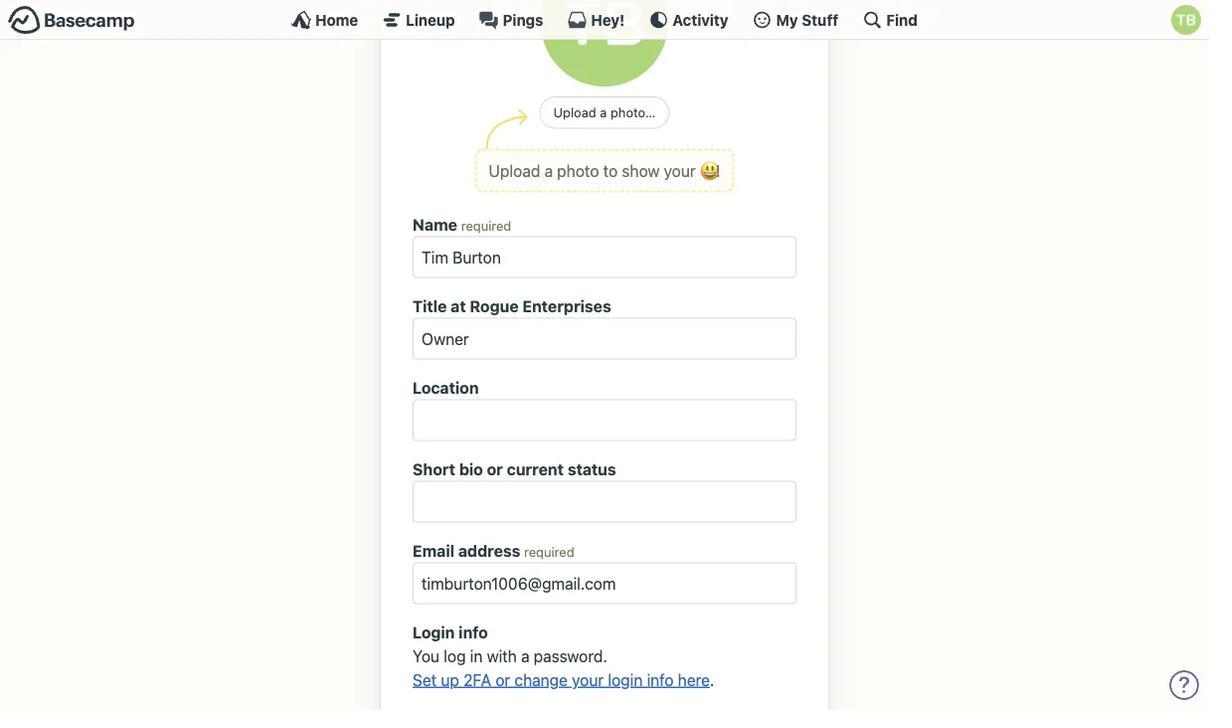 Task type: describe. For each thing, give the bounding box(es) containing it.
my
[[777, 11, 799, 28]]

status
[[568, 460, 617, 479]]

my stuff button
[[753, 10, 839, 30]]

title
[[413, 297, 447, 316]]

address
[[459, 542, 521, 561]]

short bio or current status
[[413, 460, 617, 479]]

0 vertical spatial info
[[459, 623, 488, 642]]

upload a photo…
[[554, 105, 656, 120]]

current
[[507, 460, 564, 479]]

you
[[413, 647, 440, 666]]

set up 2fa or change your login info here link
[[413, 671, 710, 690]]

photo…
[[611, 105, 656, 120]]

upload for upload a photo…
[[554, 105, 597, 120]]

password.
[[534, 647, 608, 666]]

tim burton image inside main element
[[1172, 5, 1202, 35]]

bio
[[460, 460, 483, 479]]

main element
[[0, 0, 1210, 40]]

activity link
[[649, 10, 729, 30]]

1 vertical spatial info
[[647, 671, 674, 690]]

Location text field
[[413, 400, 797, 442]]

find button
[[863, 10, 918, 30]]

to
[[604, 162, 618, 181]]

hey!
[[591, 11, 625, 28]]

here
[[678, 671, 710, 690]]

pings
[[503, 11, 544, 28]]

Title at Rogue Enterprises text field
[[413, 318, 797, 360]]

hey! button
[[568, 10, 625, 30]]

login
[[413, 623, 455, 642]]

a for photo…
[[600, 105, 607, 120]]

Short bio or current status text field
[[413, 482, 797, 523]]

a for photo
[[545, 162, 553, 181]]

0 horizontal spatial tim burton image
[[541, 0, 669, 87]]

name required
[[413, 215, 512, 234]]

or inside login info you log in with              a password. set up 2fa or change your login info here .
[[496, 671, 511, 690]]

required inside name required
[[461, 218, 512, 233]]

email address required
[[413, 542, 575, 561]]

login info you log in with              a password. set up 2fa or change your login info here .
[[413, 623, 715, 690]]

upload for upload a photo to show your 😃!
[[489, 162, 541, 181]]

upload a photo… button
[[540, 97, 670, 129]]



Task type: locate. For each thing, give the bounding box(es) containing it.
enterprises
[[523, 297, 612, 316]]

your left 😃!
[[664, 162, 696, 181]]

.
[[710, 671, 715, 690]]

info left here
[[647, 671, 674, 690]]

2fa
[[464, 671, 492, 690]]

1 vertical spatial upload
[[489, 162, 541, 181]]

upload left photo
[[489, 162, 541, 181]]

home
[[316, 11, 358, 28]]

0 vertical spatial upload
[[554, 105, 597, 120]]

1 vertical spatial required
[[524, 545, 575, 560]]

0 vertical spatial a
[[600, 105, 607, 120]]

1 horizontal spatial required
[[524, 545, 575, 560]]

2 vertical spatial a
[[521, 647, 530, 666]]

show
[[622, 162, 660, 181]]

photo
[[557, 162, 599, 181]]

upload inside the "upload a photo…" button
[[554, 105, 597, 120]]

your inside login info you log in with              a password. set up 2fa or change your login info here .
[[572, 671, 604, 690]]

email
[[413, 542, 455, 561]]

😃!
[[700, 162, 721, 181]]

tim burton image
[[541, 0, 669, 87], [1172, 5, 1202, 35]]

1 vertical spatial a
[[545, 162, 553, 181]]

0 vertical spatial your
[[664, 162, 696, 181]]

0 vertical spatial required
[[461, 218, 512, 233]]

1 vertical spatial or
[[496, 671, 511, 690]]

at
[[451, 297, 466, 316]]

in
[[470, 647, 483, 666]]

a left photo
[[545, 162, 553, 181]]

up
[[441, 671, 460, 690]]

0 horizontal spatial your
[[572, 671, 604, 690]]

a inside the "upload a photo…" button
[[600, 105, 607, 120]]

name
[[413, 215, 458, 234]]

home link
[[292, 10, 358, 30]]

a right with at the bottom
[[521, 647, 530, 666]]

log
[[444, 647, 466, 666]]

location
[[413, 379, 479, 398]]

info up in
[[459, 623, 488, 642]]

rogue
[[470, 297, 519, 316]]

title at rogue enterprises
[[413, 297, 612, 316]]

1 horizontal spatial tim burton image
[[1172, 5, 1202, 35]]

required right the name
[[461, 218, 512, 233]]

pings button
[[479, 10, 544, 30]]

required inside email address required
[[524, 545, 575, 560]]

None text field
[[413, 237, 797, 279]]

0 horizontal spatial upload
[[489, 162, 541, 181]]

0 horizontal spatial a
[[521, 647, 530, 666]]

upload a photo to show your 😃!
[[489, 162, 721, 181]]

stuff
[[802, 11, 839, 28]]

0 horizontal spatial info
[[459, 623, 488, 642]]

None email field
[[413, 563, 797, 605]]

set
[[413, 671, 437, 690]]

switch accounts image
[[8, 5, 135, 36]]

or down with at the bottom
[[496, 671, 511, 690]]

1 horizontal spatial info
[[647, 671, 674, 690]]

upload
[[554, 105, 597, 120], [489, 162, 541, 181]]

a left photo…
[[600, 105, 607, 120]]

1 horizontal spatial a
[[545, 162, 553, 181]]

a
[[600, 105, 607, 120], [545, 162, 553, 181], [521, 647, 530, 666]]

1 horizontal spatial your
[[664, 162, 696, 181]]

upload left photo…
[[554, 105, 597, 120]]

2 horizontal spatial a
[[600, 105, 607, 120]]

required
[[461, 218, 512, 233], [524, 545, 575, 560]]

a inside login info you log in with              a password. set up 2fa or change your login info here .
[[521, 647, 530, 666]]

0 vertical spatial or
[[487, 460, 503, 479]]

lineup link
[[382, 10, 455, 30]]

your down the password.
[[572, 671, 604, 690]]

activity
[[673, 11, 729, 28]]

1 horizontal spatial upload
[[554, 105, 597, 120]]

info
[[459, 623, 488, 642], [647, 671, 674, 690]]

required right "address"
[[524, 545, 575, 560]]

or right bio
[[487, 460, 503, 479]]

login
[[608, 671, 643, 690]]

or
[[487, 460, 503, 479], [496, 671, 511, 690]]

short
[[413, 460, 456, 479]]

1 vertical spatial your
[[572, 671, 604, 690]]

my stuff
[[777, 11, 839, 28]]

find
[[887, 11, 918, 28]]

change
[[515, 671, 568, 690]]

with
[[487, 647, 517, 666]]

lineup
[[406, 11, 455, 28]]

your
[[664, 162, 696, 181], [572, 671, 604, 690]]

0 horizontal spatial required
[[461, 218, 512, 233]]



Task type: vqa. For each thing, say whether or not it's contained in the screenshot.
the bottommost Upload
yes



